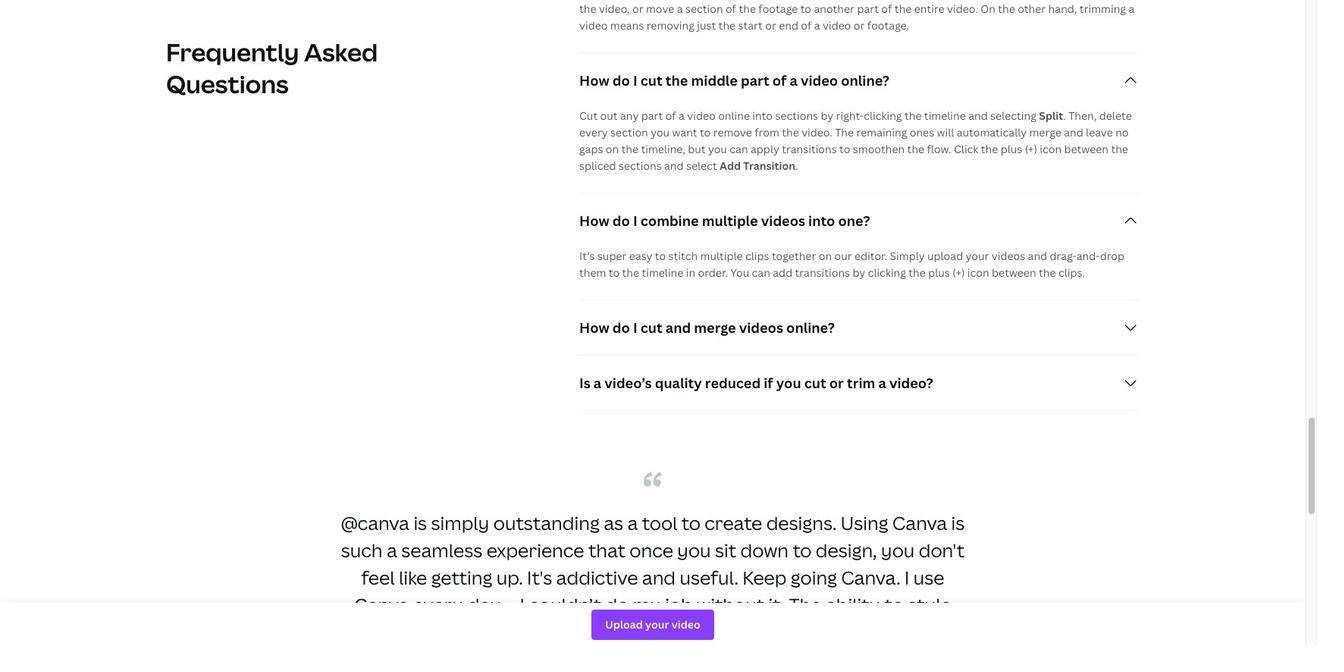 Task type: locate. For each thing, give the bounding box(es) containing it.
plus inside . then, delete every section you want to remove from the video. the remaining ones will automatically merge and leave no gaps on the timeline, but you can apply transitions to smoothen the flow. click the plus (+) icon between the spliced sections and select
[[1001, 142, 1022, 157]]

3 how from the top
[[579, 319, 609, 337]]

1 vertical spatial on
[[819, 249, 832, 263]]

1 horizontal spatial of
[[773, 72, 787, 90]]

the down the ones
[[907, 142, 925, 157]]

0 vertical spatial my
[[633, 593, 661, 618]]

on right gaps in the left top of the page
[[606, 142, 619, 157]]

cut left or
[[804, 374, 826, 392]]

multiple inside dropdown button
[[702, 212, 758, 230]]

the down section at the top left
[[622, 142, 639, 157]]

no
[[1116, 125, 1129, 140]]

to right the easy
[[655, 249, 666, 263]]

plus inside it's super easy to stitch multiple clips together on our editor. simply upload your videos and drag-and-drop them to the timeline in order. you can add transitions by clicking the plus (+) icon between the clips.
[[928, 266, 950, 280]]

online?
[[841, 72, 890, 90], [786, 319, 835, 337]]

down
[[740, 538, 789, 563]]

transitions down video.
[[782, 142, 837, 157]]

part right any
[[641, 109, 663, 123]]

remaining
[[857, 125, 907, 140]]

how up the it's
[[579, 212, 609, 230]]

do inside how do i cut and merge videos online? dropdown button
[[613, 319, 630, 337]]

1 how from the top
[[579, 72, 609, 90]]

i up video's
[[633, 319, 637, 337]]

1 vertical spatial my
[[599, 620, 628, 645]]

by down editor. in the top right of the page
[[853, 266, 865, 280]]

canva up don't
[[893, 511, 947, 536]]

0 vertical spatial clicking
[[864, 109, 902, 123]]

i for multiple
[[633, 212, 637, 230]]

ones
[[910, 125, 934, 140]]

how do i cut and merge videos online? button
[[579, 301, 1140, 355]]

of up from
[[773, 72, 787, 90]]

1 vertical spatial online?
[[786, 319, 835, 337]]

timeline up will
[[924, 109, 966, 123]]

to down the right- at the right top of page
[[840, 142, 850, 157]]

plus
[[1001, 142, 1022, 157], [928, 266, 950, 280]]

a right the such
[[387, 538, 397, 563]]

i left combine
[[633, 212, 637, 230]]

1 vertical spatial the
[[789, 593, 822, 618]]

1 vertical spatial sections
[[619, 159, 662, 173]]

like
[[399, 565, 427, 590]]

the down the right- at the right top of page
[[835, 125, 854, 140]]

transitions inside . then, delete every section you want to remove from the video. the remaining ones will automatically merge and leave no gaps on the timeline, but you can apply transitions to smoothen the flow. click the plus (+) icon between the spliced sections and select
[[782, 142, 837, 157]]

videos
[[761, 212, 805, 230], [992, 249, 1025, 263], [739, 319, 783, 337]]

do inside @canva is simply outstanding as a tool to create designs. using canva is such a seamless experience that once you sit down to design, you don't feel like getting up. it's addictive and useful. keep going canva. i use canva every day – i couldn't do my job without it. the ability to style logos is my favorite feature.
[[605, 593, 629, 618]]

0 horizontal spatial merge
[[694, 319, 736, 337]]

smoothen
[[853, 142, 905, 157]]

every down 'getting'
[[413, 593, 464, 618]]

0 vertical spatial how
[[579, 72, 609, 90]]

0 vertical spatial of
[[773, 72, 787, 90]]

seamless
[[401, 538, 482, 563]]

0 horizontal spatial into
[[753, 109, 773, 123]]

leave
[[1086, 125, 1113, 140]]

how down them
[[579, 319, 609, 337]]

multiple up order. at top
[[700, 249, 743, 263]]

1 vertical spatial .
[[796, 159, 798, 173]]

0 horizontal spatial video
[[687, 109, 716, 123]]

0 horizontal spatial by
[[821, 109, 834, 123]]

experience
[[487, 538, 584, 563]]

part right middle
[[741, 72, 769, 90]]

reduced
[[705, 374, 761, 392]]

1 horizontal spatial sections
[[775, 109, 818, 123]]

1 horizontal spatial .
[[1063, 109, 1066, 123]]

0 vertical spatial cut
[[641, 72, 663, 90]]

clicking down editor. in the top right of the page
[[868, 266, 906, 280]]

1 vertical spatial (+)
[[953, 266, 965, 280]]

sit
[[715, 538, 736, 563]]

can
[[730, 142, 748, 157], [752, 266, 770, 280]]

split
[[1039, 109, 1063, 123]]

0 horizontal spatial on
[[606, 142, 619, 157]]

every inside @canva is simply outstanding as a tool to create designs. using canva is such a seamless experience that once you sit down to design, you don't feel like getting up. it's addictive and useful. keep going canva. i use canva every day – i couldn't do my job without it. the ability to style logos is my favorite feature.
[[413, 593, 464, 618]]

addictive
[[556, 565, 638, 590]]

do up video's
[[613, 319, 630, 337]]

into
[[753, 109, 773, 123], [808, 212, 835, 230]]

video's
[[605, 374, 652, 392]]

timeline,
[[641, 142, 685, 157]]

into left "one?"
[[808, 212, 835, 230]]

and up quality
[[666, 319, 691, 337]]

cut up video's
[[641, 319, 663, 337]]

1 horizontal spatial (+)
[[1025, 142, 1037, 157]]

using
[[841, 511, 889, 536]]

video up cut out any part of a video online into sections by right-clicking the timeline and selecting split
[[801, 72, 838, 90]]

is right 'logos'
[[582, 620, 595, 645]]

part
[[741, 72, 769, 90], [641, 109, 663, 123]]

1 horizontal spatial icon
[[1040, 142, 1062, 157]]

can inside . then, delete every section you want to remove from the video. the remaining ones will automatically merge and leave no gaps on the timeline, but you can apply transitions to smoothen the flow. click the plus (+) icon between the spliced sections and select
[[730, 142, 748, 157]]

you right the if
[[776, 374, 801, 392]]

1 vertical spatial into
[[808, 212, 835, 230]]

canva down the feel
[[354, 593, 409, 618]]

1 horizontal spatial merge
[[1029, 125, 1062, 140]]

can down clips
[[752, 266, 770, 280]]

multiple inside it's super easy to stitch multiple clips together on our editor. simply upload your videos and drag-and-drop them to the timeline in order. you can add transitions by clicking the plus (+) icon between the clips.
[[700, 249, 743, 263]]

icon down your
[[968, 266, 989, 280]]

if
[[764, 374, 773, 392]]

my left favorite at the bottom
[[599, 620, 628, 645]]

i
[[633, 72, 637, 90], [633, 212, 637, 230], [633, 319, 637, 337], [905, 565, 910, 590], [520, 593, 525, 618]]

plus down the upload
[[928, 266, 950, 280]]

0 vertical spatial can
[[730, 142, 748, 157]]

timeline inside it's super easy to stitch multiple clips together on our editor. simply upload your videos and drag-and-drop them to the timeline in order. you can add transitions by clicking the plus (+) icon between the clips.
[[642, 266, 684, 280]]

online? inside how do i cut and merge videos online? dropdown button
[[786, 319, 835, 337]]

1 horizontal spatial every
[[579, 125, 608, 140]]

0 horizontal spatial online?
[[786, 319, 835, 337]]

2 vertical spatial cut
[[804, 374, 826, 392]]

online? up the right- at the right top of page
[[841, 72, 890, 90]]

cut inside dropdown button
[[641, 72, 663, 90]]

and inside dropdown button
[[666, 319, 691, 337]]

0 vertical spatial between
[[1064, 142, 1109, 157]]

the inside @canva is simply outstanding as a tool to create designs. using canva is such a seamless experience that once you sit down to design, you don't feel like getting up. it's addictive and useful. keep going canva. i use canva every day – i couldn't do my job without it. the ability to style logos is my favorite feature.
[[789, 593, 822, 618]]

1 vertical spatial plus
[[928, 266, 950, 280]]

simply
[[890, 249, 925, 263]]

on inside . then, delete every section you want to remove from the video. the remaining ones will automatically merge and leave no gaps on the timeline, but you can apply transitions to smoothen the flow. click the plus (+) icon between the spliced sections and select
[[606, 142, 619, 157]]

section
[[611, 125, 648, 140]]

videos inside it's super easy to stitch multiple clips together on our editor. simply upload your videos and drag-and-drop them to the timeline in order. you can add transitions by clicking the plus (+) icon between the clips.
[[992, 249, 1025, 263]]

on left our
[[819, 249, 832, 263]]

1 vertical spatial how
[[579, 212, 609, 230]]

1 vertical spatial videos
[[992, 249, 1025, 263]]

between inside . then, delete every section you want to remove from the video. the remaining ones will automatically merge and leave no gaps on the timeline, but you can apply transitions to smoothen the flow. click the plus (+) icon between the spliced sections and select
[[1064, 142, 1109, 157]]

sections down timeline,
[[619, 159, 662, 173]]

it's
[[579, 249, 595, 263]]

and down then,
[[1064, 125, 1083, 140]]

the down no
[[1111, 142, 1128, 157]]

0 vertical spatial videos
[[761, 212, 805, 230]]

videos right your
[[992, 249, 1025, 263]]

0 horizontal spatial icon
[[968, 266, 989, 280]]

0 vertical spatial online?
[[841, 72, 890, 90]]

1 horizontal spatial between
[[1064, 142, 1109, 157]]

create
[[705, 511, 762, 536]]

0 horizontal spatial every
[[413, 593, 464, 618]]

into inside dropdown button
[[808, 212, 835, 230]]

asked
[[304, 36, 378, 68]]

do down 'addictive'
[[605, 593, 629, 618]]

0 horizontal spatial can
[[730, 142, 748, 157]]

logos
[[531, 620, 578, 645]]

multiple up clips
[[702, 212, 758, 230]]

1 vertical spatial can
[[752, 266, 770, 280]]

0 horizontal spatial between
[[992, 266, 1036, 280]]

every
[[579, 125, 608, 140], [413, 593, 464, 618]]

(+)
[[1025, 142, 1037, 157], [953, 266, 965, 280]]

transitions down our
[[795, 266, 850, 280]]

1 vertical spatial of
[[666, 109, 676, 123]]

video
[[801, 72, 838, 90], [687, 109, 716, 123]]

do
[[613, 72, 630, 90], [613, 212, 630, 230], [613, 319, 630, 337], [605, 593, 629, 618]]

merge down order. at top
[[694, 319, 736, 337]]

1 vertical spatial cut
[[641, 319, 663, 337]]

0 vertical spatial on
[[606, 142, 619, 157]]

cut inside dropdown button
[[804, 374, 826, 392]]

my left the job in the right of the page
[[633, 593, 661, 618]]

1 vertical spatial timeline
[[642, 266, 684, 280]]

is up don't
[[951, 511, 965, 536]]

how for how do i cut and merge videos online?
[[579, 319, 609, 337]]

one?
[[838, 212, 870, 230]]

1 horizontal spatial can
[[752, 266, 770, 280]]

and-
[[1077, 249, 1100, 263]]

0 horizontal spatial the
[[789, 593, 822, 618]]

0 vertical spatial canva
[[893, 511, 947, 536]]

0 vertical spatial .
[[1063, 109, 1066, 123]]

1 vertical spatial icon
[[968, 266, 989, 280]]

0 horizontal spatial timeline
[[642, 266, 684, 280]]

any
[[620, 109, 639, 123]]

the right it.
[[789, 593, 822, 618]]

1 vertical spatial by
[[853, 266, 865, 280]]

between
[[1064, 142, 1109, 157], [992, 266, 1036, 280]]

transitions inside it's super easy to stitch multiple clips together on our editor. simply upload your videos and drag-and-drop them to the timeline in order. you can add transitions by clicking the plus (+) icon between the clips.
[[795, 266, 850, 280]]

(+) down selecting
[[1025, 142, 1037, 157]]

2 vertical spatial how
[[579, 319, 609, 337]]

clicking up remaining
[[864, 109, 902, 123]]

tool
[[642, 511, 677, 536]]

a up cut out any part of a video online into sections by right-clicking the timeline and selecting split
[[790, 72, 798, 90]]

1 horizontal spatial video
[[801, 72, 838, 90]]

add
[[773, 266, 793, 280]]

such
[[341, 538, 383, 563]]

timeline
[[924, 109, 966, 123], [642, 266, 684, 280]]

1 horizontal spatial is
[[582, 620, 595, 645]]

apply
[[751, 142, 779, 157]]

1 vertical spatial multiple
[[700, 249, 743, 263]]

0 horizontal spatial of
[[666, 109, 676, 123]]

ability
[[826, 593, 881, 618]]

do for how do i cut and merge videos online?
[[613, 319, 630, 337]]

how up cut
[[579, 72, 609, 90]]

canva
[[893, 511, 947, 536], [354, 593, 409, 618]]

@canva
[[341, 511, 410, 536]]

online? up or
[[786, 319, 835, 337]]

videos up "is a video's quality reduced if you cut or trim a video?"
[[739, 319, 783, 337]]

merge inside . then, delete every section you want to remove from the video. the remaining ones will automatically merge and leave no gaps on the timeline, but you can apply transitions to smoothen the flow. click the plus (+) icon between the spliced sections and select
[[1029, 125, 1062, 140]]

cut inside dropdown button
[[641, 319, 663, 337]]

i right –
[[520, 593, 525, 618]]

0 vertical spatial (+)
[[1025, 142, 1037, 157]]

0 horizontal spatial canva
[[354, 593, 409, 618]]

timeline down stitch
[[642, 266, 684, 280]]

drag-
[[1050, 249, 1077, 263]]

is
[[579, 374, 591, 392]]

into up from
[[753, 109, 773, 123]]

every up gaps in the left top of the page
[[579, 125, 608, 140]]

(+) down the upload
[[953, 266, 965, 280]]

multiple
[[702, 212, 758, 230], [700, 249, 743, 263]]

1 horizontal spatial into
[[808, 212, 835, 230]]

. then, delete every section you want to remove from the video. the remaining ones will automatically merge and leave no gaps on the timeline, but you can apply transitions to smoothen the flow. click the plus (+) icon between the spliced sections and select
[[579, 109, 1132, 173]]

(+) inside it's super easy to stitch multiple clips together on our editor. simply upload your videos and drag-and-drop them to the timeline in order. you can add transitions by clicking the plus (+) icon between the clips.
[[953, 266, 965, 280]]

how inside dropdown button
[[579, 319, 609, 337]]

cut for and
[[641, 319, 663, 337]]

do inside how do i combine multiple videos into one? dropdown button
[[613, 212, 630, 230]]

1 horizontal spatial online?
[[841, 72, 890, 90]]

do for how do i combine multiple videos into one?
[[613, 212, 630, 230]]

how for how do i cut the middle part of a video online?
[[579, 72, 609, 90]]

1 vertical spatial merge
[[694, 319, 736, 337]]

cut up section at the top left
[[641, 72, 663, 90]]

can down remove
[[730, 142, 748, 157]]

1 vertical spatial transitions
[[795, 266, 850, 280]]

1 horizontal spatial the
[[835, 125, 854, 140]]

videos inside dropdown button
[[761, 212, 805, 230]]

of up want on the top right of page
[[666, 109, 676, 123]]

0 vertical spatial multiple
[[702, 212, 758, 230]]

and down once
[[642, 565, 676, 590]]

and down timeline,
[[664, 159, 684, 173]]

it's
[[527, 565, 552, 590]]

you
[[651, 125, 670, 140], [708, 142, 727, 157], [776, 374, 801, 392], [677, 538, 711, 563], [881, 538, 915, 563]]

0 vertical spatial merge
[[1029, 125, 1062, 140]]

0 vertical spatial the
[[835, 125, 854, 140]]

1 horizontal spatial plus
[[1001, 142, 1022, 157]]

between down leave
[[1064, 142, 1109, 157]]

i up any
[[633, 72, 637, 90]]

useful.
[[680, 565, 739, 590]]

on
[[606, 142, 619, 157], [819, 249, 832, 263]]

1 horizontal spatial by
[[853, 266, 865, 280]]

0 horizontal spatial (+)
[[953, 266, 965, 280]]

1 vertical spatial part
[[641, 109, 663, 123]]

you right but
[[708, 142, 727, 157]]

i inside dropdown button
[[633, 319, 637, 337]]

0 vertical spatial into
[[753, 109, 773, 123]]

canva.
[[841, 565, 901, 590]]

style
[[908, 593, 952, 618]]

0 vertical spatial video
[[801, 72, 838, 90]]

1 horizontal spatial my
[[633, 593, 661, 618]]

merge down split
[[1029, 125, 1062, 140]]

do up super
[[613, 212, 630, 230]]

clips.
[[1059, 266, 1085, 280]]

you up useful.
[[677, 538, 711, 563]]

the inside . then, delete every section you want to remove from the video. the remaining ones will automatically merge and leave no gaps on the timeline, but you can apply transitions to smoothen the flow. click the plus (+) icon between the spliced sections and select
[[835, 125, 854, 140]]

between left the clips.
[[992, 266, 1036, 280]]

1 horizontal spatial on
[[819, 249, 832, 263]]

0 horizontal spatial is
[[414, 511, 427, 536]]

then,
[[1069, 109, 1097, 123]]

online
[[718, 109, 750, 123]]

cut
[[579, 109, 598, 123]]

questions
[[166, 67, 289, 100]]

by up video.
[[821, 109, 834, 123]]

videos inside dropdown button
[[739, 319, 783, 337]]

1 vertical spatial clicking
[[868, 266, 906, 280]]

of
[[773, 72, 787, 90], [666, 109, 676, 123]]

0 vertical spatial timeline
[[924, 109, 966, 123]]

editor.
[[855, 249, 887, 263]]

1 horizontal spatial canva
[[893, 511, 947, 536]]

the left middle
[[666, 72, 688, 90]]

add
[[720, 159, 741, 173]]

0 horizontal spatial sections
[[619, 159, 662, 173]]

to left style
[[885, 593, 904, 618]]

outstanding
[[494, 511, 600, 536]]

cut for the
[[641, 72, 663, 90]]

a right is
[[594, 374, 602, 392]]

0 vertical spatial every
[[579, 125, 608, 140]]

a right 'as'
[[628, 511, 638, 536]]

0 vertical spatial plus
[[1001, 142, 1022, 157]]

1 vertical spatial every
[[413, 593, 464, 618]]

.
[[1063, 109, 1066, 123], [796, 159, 798, 173]]

0 vertical spatial icon
[[1040, 142, 1062, 157]]

plus down the automatically
[[1001, 142, 1022, 157]]

a inside dropdown button
[[790, 72, 798, 90]]

is up seamless
[[414, 511, 427, 536]]

do up any
[[613, 72, 630, 90]]

is a video's quality reduced if you cut or trim a video? button
[[579, 356, 1140, 411]]

cut
[[641, 72, 663, 90], [641, 319, 663, 337], [804, 374, 826, 392]]

1 vertical spatial between
[[992, 266, 1036, 280]]

1 horizontal spatial part
[[741, 72, 769, 90]]

sections up video.
[[775, 109, 818, 123]]

and left drag-
[[1028, 249, 1047, 263]]

do inside how do i cut the middle part of a video online? dropdown button
[[613, 72, 630, 90]]

to down designs.
[[793, 538, 812, 563]]

i for and
[[633, 319, 637, 337]]

1 vertical spatial canva
[[354, 593, 409, 618]]

videos up together at the top right
[[761, 212, 805, 230]]

2 vertical spatial videos
[[739, 319, 783, 337]]

video up want on the top right of page
[[687, 109, 716, 123]]

icon down split
[[1040, 142, 1062, 157]]

0 vertical spatial part
[[741, 72, 769, 90]]

0 vertical spatial transitions
[[782, 142, 837, 157]]

0 horizontal spatial plus
[[928, 266, 950, 280]]

1 vertical spatial video
[[687, 109, 716, 123]]

2 how from the top
[[579, 212, 609, 230]]

1 horizontal spatial timeline
[[924, 109, 966, 123]]



Task type: vqa. For each thing, say whether or not it's contained in the screenshot.
the Animeify Image at bottom
no



Task type: describe. For each thing, give the bounding box(es) containing it.
. inside . then, delete every section you want to remove from the video. the remaining ones will automatically merge and leave no gaps on the timeline, but you can apply transitions to smoothen the flow. click the plus (+) icon between the spliced sections and select
[[1063, 109, 1066, 123]]

and up the automatically
[[968, 109, 988, 123]]

combine
[[641, 212, 699, 230]]

transition
[[743, 159, 796, 173]]

design,
[[816, 538, 877, 563]]

favorite
[[632, 620, 701, 645]]

can inside it's super easy to stitch multiple clips together on our editor. simply upload your videos and drag-and-drop them to the timeline in order. you can add transitions by clicking the plus (+) icon between the clips.
[[752, 266, 770, 280]]

without
[[697, 593, 764, 618]]

0 horizontal spatial my
[[599, 620, 628, 645]]

our
[[835, 249, 852, 263]]

trim
[[847, 374, 875, 392]]

order.
[[698, 266, 728, 280]]

you up canva. at the right of page
[[881, 538, 915, 563]]

between inside it's super easy to stitch multiple clips together on our editor. simply upload your videos and drag-and-drop them to the timeline in order. you can add transitions by clicking the plus (+) icon between the clips.
[[992, 266, 1036, 280]]

how do i cut and merge videos online?
[[579, 319, 835, 337]]

the right from
[[782, 125, 799, 140]]

designs.
[[766, 511, 837, 536]]

icon inside . then, delete every section you want to remove from the video. the remaining ones will automatically merge and leave no gaps on the timeline, but you can apply transitions to smoothen the flow. click the plus (+) icon between the spliced sections and select
[[1040, 142, 1062, 157]]

how for how do i combine multiple videos into one?
[[579, 212, 609, 230]]

gaps
[[579, 142, 603, 157]]

0 horizontal spatial part
[[641, 109, 663, 123]]

super
[[597, 249, 627, 263]]

i for the
[[633, 72, 637, 90]]

up.
[[496, 565, 523, 590]]

it's super easy to stitch multiple clips together on our editor. simply upload your videos and drag-and-drop them to the timeline in order. you can add transitions by clicking the plus (+) icon between the clips.
[[579, 249, 1125, 280]]

stitch
[[669, 249, 698, 263]]

don't
[[919, 538, 965, 563]]

feature.
[[705, 620, 775, 645]]

online? inside how do i cut the middle part of a video online? dropdown button
[[841, 72, 890, 90]]

day
[[468, 593, 501, 618]]

every inside . then, delete every section you want to remove from the video. the remaining ones will automatically merge and leave no gaps on the timeline, but you can apply transitions to smoothen the flow. click the plus (+) icon between the spliced sections and select
[[579, 125, 608, 140]]

keep
[[743, 565, 787, 590]]

click
[[954, 142, 979, 157]]

once
[[630, 538, 673, 563]]

flow.
[[927, 142, 951, 157]]

i left 'use'
[[905, 565, 910, 590]]

a right the trim
[[879, 374, 886, 392]]

the down the automatically
[[981, 142, 998, 157]]

drop
[[1100, 249, 1125, 263]]

in
[[686, 266, 695, 280]]

0 vertical spatial sections
[[775, 109, 818, 123]]

the down simply
[[909, 266, 926, 280]]

video.
[[802, 125, 833, 140]]

do for how do i cut the middle part of a video online?
[[613, 72, 630, 90]]

quotation mark image
[[644, 472, 662, 487]]

but
[[688, 142, 706, 157]]

from
[[755, 125, 779, 140]]

video inside how do i cut the middle part of a video online? dropdown button
[[801, 72, 838, 90]]

going
[[791, 565, 837, 590]]

getting
[[431, 565, 492, 590]]

select
[[686, 159, 717, 173]]

or
[[829, 374, 844, 392]]

is a video's quality reduced if you cut or trim a video?
[[579, 374, 933, 392]]

the inside how do i cut the middle part of a video online? dropdown button
[[666, 72, 688, 90]]

part inside dropdown button
[[741, 72, 769, 90]]

@canva is simply outstanding as a tool to create designs. using canva is such a seamless experience that once you sit down to design, you don't feel like getting up. it's addictive and useful. keep going canva. i use canva every day – i couldn't do my job without it. the ability to style logos is my favorite feature.
[[341, 511, 965, 645]]

0 horizontal spatial .
[[796, 159, 798, 173]]

as
[[604, 511, 623, 536]]

them
[[579, 266, 606, 280]]

remove
[[713, 125, 752, 140]]

video?
[[890, 374, 933, 392]]

job
[[665, 593, 693, 618]]

on inside it's super easy to stitch multiple clips together on our editor. simply upload your videos and drag-and-drop them to the timeline in order. you can add transitions by clicking the plus (+) icon between the clips.
[[819, 249, 832, 263]]

and inside it's super easy to stitch multiple clips together on our editor. simply upload your videos and drag-and-drop them to the timeline in order. you can add transitions by clicking the plus (+) icon between the clips.
[[1028, 249, 1047, 263]]

to down super
[[609, 266, 620, 280]]

by inside it's super easy to stitch multiple clips together on our editor. simply upload your videos and drag-and-drop them to the timeline in order. you can add transitions by clicking the plus (+) icon between the clips.
[[853, 266, 865, 280]]

will
[[937, 125, 954, 140]]

merge inside dropdown button
[[694, 319, 736, 337]]

how do i combine multiple videos into one?
[[579, 212, 870, 230]]

a up want on the top right of page
[[679, 109, 685, 123]]

you up timeline,
[[651, 125, 670, 140]]

want
[[672, 125, 697, 140]]

the up the ones
[[905, 109, 922, 123]]

the down drag-
[[1039, 266, 1056, 280]]

simply
[[431, 511, 489, 536]]

and inside @canva is simply outstanding as a tool to create designs. using canva is such a seamless experience that once you sit down to design, you don't feel like getting up. it's addictive and useful. keep going canva. i use canva every day – i couldn't do my job without it. the ability to style logos is my favorite feature.
[[642, 565, 676, 590]]

(+) inside . then, delete every section you want to remove from the video. the remaining ones will automatically merge and leave no gaps on the timeline, but you can apply transitions to smoothen the flow. click the plus (+) icon between the spliced sections and select
[[1025, 142, 1037, 157]]

0 vertical spatial by
[[821, 109, 834, 123]]

it.
[[768, 593, 785, 618]]

delete
[[1099, 109, 1132, 123]]

add transition .
[[720, 159, 798, 173]]

the down the easy
[[622, 266, 639, 280]]

frequently
[[166, 36, 299, 68]]

icon inside it's super easy to stitch multiple clips together on our editor. simply upload your videos and drag-and-drop them to the timeline in order. you can add transitions by clicking the plus (+) icon between the clips.
[[968, 266, 989, 280]]

selecting
[[990, 109, 1037, 123]]

cut out any part of a video online into sections by right-clicking the timeline and selecting split
[[579, 109, 1063, 123]]

frequently asked questions
[[166, 36, 378, 100]]

to up but
[[700, 125, 711, 140]]

right-
[[836, 109, 864, 123]]

how do i cut the middle part of a video online?
[[579, 72, 890, 90]]

upload
[[927, 249, 963, 263]]

of inside dropdown button
[[773, 72, 787, 90]]

how do i combine multiple videos into one? button
[[579, 194, 1140, 248]]

use
[[914, 565, 944, 590]]

middle
[[691, 72, 738, 90]]

clicking inside it's super easy to stitch multiple clips together on our editor. simply upload your videos and drag-and-drop them to the timeline in order. you can add transitions by clicking the plus (+) icon between the clips.
[[868, 266, 906, 280]]

couldn't
[[529, 593, 601, 618]]

–
[[505, 593, 516, 618]]

feel
[[361, 565, 395, 590]]

out
[[600, 109, 618, 123]]

automatically
[[957, 125, 1027, 140]]

that
[[588, 538, 626, 563]]

you
[[731, 266, 749, 280]]

sections inside . then, delete every section you want to remove from the video. the remaining ones will automatically merge and leave no gaps on the timeline, but you can apply transitions to smoothen the flow. click the plus (+) icon between the spliced sections and select
[[619, 159, 662, 173]]

spliced
[[579, 159, 616, 173]]

your
[[966, 249, 989, 263]]

to right tool on the bottom of the page
[[682, 511, 701, 536]]

together
[[772, 249, 816, 263]]

you inside dropdown button
[[776, 374, 801, 392]]

2 horizontal spatial is
[[951, 511, 965, 536]]

how do i cut the middle part of a video online? button
[[579, 53, 1140, 108]]



